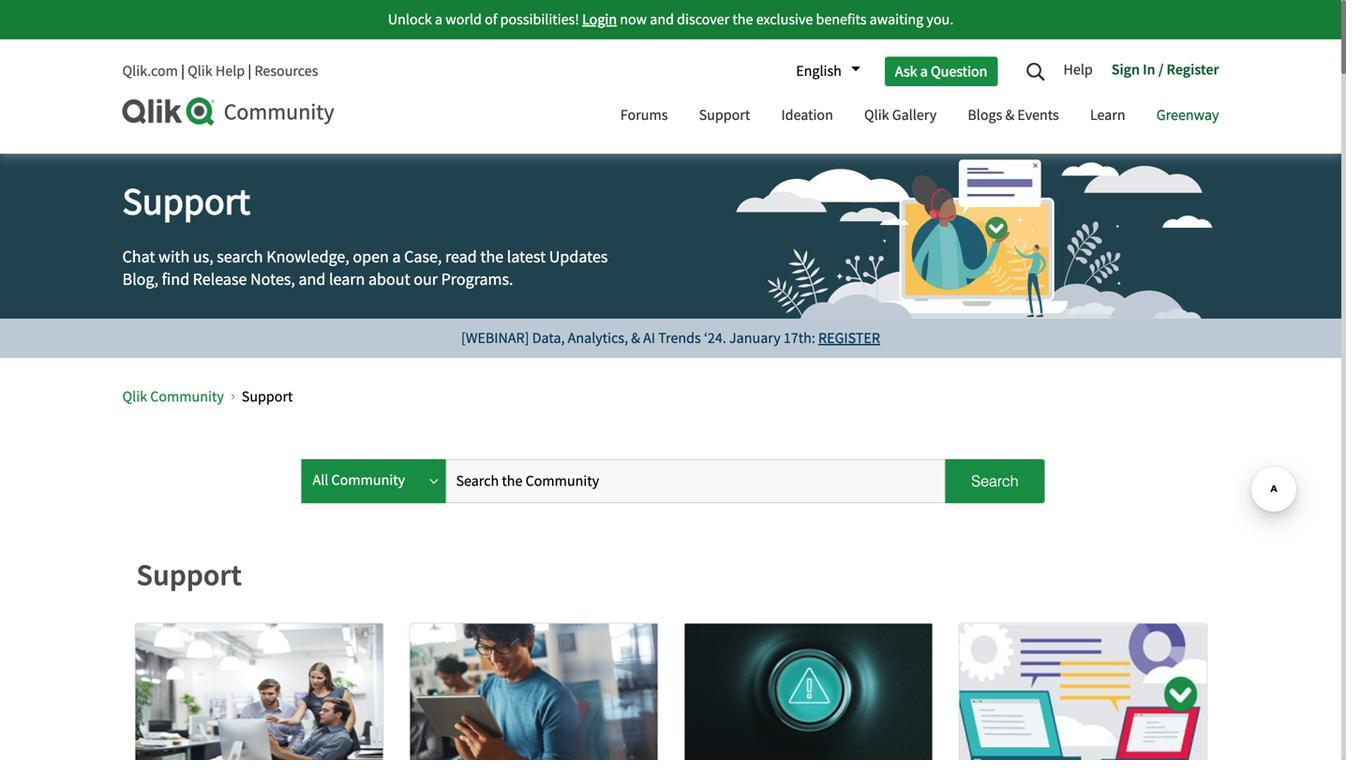 Task type: locate. For each thing, give the bounding box(es) containing it.
register
[[1167, 60, 1219, 79]]

0 horizontal spatial qlik
[[122, 387, 147, 406]]

possibilities!
[[500, 10, 579, 29]]

exclusive
[[756, 10, 813, 29]]

latest
[[507, 246, 546, 268]]

& left ai
[[631, 329, 640, 348]]

support
[[699, 105, 750, 125], [122, 178, 250, 226], [242, 387, 293, 406], [136, 556, 242, 593]]

1 vertical spatial a
[[920, 62, 928, 81]]

world
[[446, 10, 482, 29]]

0 vertical spatial &
[[1005, 105, 1015, 125]]

qlik inside list
[[122, 387, 147, 406]]

1 horizontal spatial qlik
[[188, 61, 213, 81]]

learn button
[[1076, 89, 1140, 144]]

the right the discover
[[732, 10, 753, 29]]

programs.
[[441, 269, 513, 290]]

application
[[1137, 674, 1318, 760]]

0 vertical spatial qlik
[[188, 61, 213, 81]]

community
[[224, 98, 334, 127], [150, 387, 224, 406]]

qlik for qlik gallery
[[864, 105, 889, 125]]

1 vertical spatial &
[[631, 329, 640, 348]]

0 vertical spatial and
[[650, 10, 674, 29]]

ask a question
[[895, 62, 988, 81]]

ideation button
[[767, 89, 847, 144]]

1 horizontal spatial help
[[1064, 60, 1093, 79]]

gallery
[[892, 105, 937, 125]]

english
[[796, 61, 842, 81]]

a inside the chat with us, search knowledge, open a case, read the latest updates blog, find release notes, and learn about our programs.
[[392, 246, 401, 268]]

2 vertical spatial a
[[392, 246, 401, 268]]

a
[[435, 10, 443, 29], [920, 62, 928, 81], [392, 246, 401, 268]]

greenway link
[[1143, 89, 1233, 144]]

and inside the chat with us, search knowledge, open a case, read the latest updates blog, find release notes, and learn about our programs.
[[299, 269, 326, 290]]

blogs & events button
[[954, 89, 1073, 144]]

| right qlik help link at left
[[248, 61, 251, 81]]

release
[[193, 269, 247, 290]]

and down knowledge,
[[299, 269, 326, 290]]

help
[[1064, 60, 1093, 79], [216, 61, 245, 81]]

help left "sign"
[[1064, 60, 1093, 79]]

sign in / register link
[[1102, 53, 1219, 89]]

1 vertical spatial community
[[150, 387, 224, 406]]

ask a question link
[[885, 56, 998, 86]]

1 horizontal spatial a
[[435, 10, 443, 29]]

community link
[[122, 97, 588, 127]]

search button
[[945, 459, 1045, 503]]

2 horizontal spatial a
[[920, 62, 928, 81]]

english button
[[787, 55, 860, 87]]

2 horizontal spatial qlik
[[864, 105, 889, 125]]

forums button
[[606, 89, 682, 144]]

0 horizontal spatial the
[[480, 246, 504, 268]]

list
[[122, 372, 1168, 422]]

you.
[[927, 10, 954, 29]]

qlik.com
[[122, 61, 178, 81]]

qlik gallery
[[864, 105, 937, 125]]

search
[[971, 472, 1019, 490]]

menu bar containing forums
[[606, 89, 1233, 144]]

the for exclusive
[[732, 10, 753, 29]]

learn
[[329, 269, 365, 290]]

support inside list
[[242, 387, 293, 406]]

help left resources link
[[216, 61, 245, 81]]

[webinar]
[[461, 329, 529, 348]]

login link
[[582, 10, 617, 29]]

find
[[162, 269, 189, 290]]

1 horizontal spatial |
[[248, 61, 251, 81]]

and right the now
[[650, 10, 674, 29]]

chat with us, search knowledge, open a case, read the latest updates blog, find release notes, and learn about our programs.
[[122, 246, 608, 290]]

1 vertical spatial qlik
[[864, 105, 889, 125]]

a right ask
[[920, 62, 928, 81]]

1 horizontal spatial and
[[650, 10, 674, 29]]

0 vertical spatial a
[[435, 10, 443, 29]]

a left world
[[435, 10, 443, 29]]

1 vertical spatial and
[[299, 269, 326, 290]]

and
[[650, 10, 674, 29], [299, 269, 326, 290]]

sign
[[1112, 60, 1140, 79]]

1 horizontal spatial the
[[732, 10, 753, 29]]

a for unlock
[[435, 10, 443, 29]]

1 horizontal spatial &
[[1005, 105, 1015, 125]]

our
[[414, 269, 438, 290]]

updates
[[549, 246, 608, 268]]

'24.
[[704, 329, 726, 348]]

qlik community link
[[122, 387, 224, 406]]

1 vertical spatial the
[[480, 246, 504, 268]]

about
[[368, 269, 410, 290]]

the inside the chat with us, search knowledge, open a case, read the latest updates blog, find release notes, and learn about our programs.
[[480, 246, 504, 268]]

| right qlik.com link
[[181, 61, 185, 81]]

discover
[[677, 10, 729, 29]]

the
[[732, 10, 753, 29], [480, 246, 504, 268]]

menu bar
[[606, 89, 1233, 144]]

0 vertical spatial the
[[732, 10, 753, 29]]

qlik help link
[[188, 61, 245, 81]]

qlik
[[188, 61, 213, 81], [864, 105, 889, 125], [122, 387, 147, 406]]

2 vertical spatial qlik
[[122, 387, 147, 406]]

& right blogs
[[1005, 105, 1015, 125]]

register
[[818, 329, 880, 348]]

a up about
[[392, 246, 401, 268]]

0 horizontal spatial and
[[299, 269, 326, 290]]

blogs
[[968, 105, 1002, 125]]

0 horizontal spatial a
[[392, 246, 401, 268]]

a for ask
[[920, 62, 928, 81]]

support inside popup button
[[699, 105, 750, 125]]

the up programs. on the top
[[480, 246, 504, 268]]

Search this forum text field
[[450, 459, 941, 503]]

0 horizontal spatial |
[[181, 61, 185, 81]]

qlik gallery link
[[850, 89, 951, 144]]

resources
[[254, 61, 318, 81]]

qlik image
[[122, 97, 216, 126]]

events
[[1018, 105, 1059, 125]]

learn
[[1090, 105, 1125, 125]]

0 horizontal spatial &
[[631, 329, 640, 348]]

|
[[181, 61, 185, 81], [248, 61, 251, 81]]

&
[[1005, 105, 1015, 125], [631, 329, 640, 348]]



Task type: describe. For each thing, give the bounding box(es) containing it.
greenway
[[1157, 105, 1219, 125]]

now
[[620, 10, 647, 29]]

support button
[[685, 89, 764, 144]]

unlock a world of possibilities! login now and discover the exclusive benefits awaiting you.
[[388, 10, 954, 29]]

community inside list
[[150, 387, 224, 406]]

[webinar]  data, analytics, & ai trends '24. january 17th: register
[[461, 329, 880, 348]]

question
[[931, 62, 988, 81]]

trends
[[658, 329, 701, 348]]

case,
[[404, 246, 442, 268]]

resources link
[[254, 61, 318, 81]]

0 horizontal spatial help
[[216, 61, 245, 81]]

analytics,
[[568, 329, 628, 348]]

/
[[1159, 60, 1164, 79]]

qlik for qlik community
[[122, 387, 147, 406]]

qlik.com link
[[122, 61, 178, 81]]

sign in / register
[[1112, 60, 1219, 79]]

of
[[485, 10, 497, 29]]

data,
[[532, 329, 565, 348]]

with
[[158, 246, 190, 268]]

register link
[[818, 329, 880, 348]]

ask
[[895, 62, 917, 81]]

2 | from the left
[[248, 61, 251, 81]]

qlik.com | qlik help | resources
[[122, 61, 318, 81]]

& inside blogs & events popup button
[[1005, 105, 1015, 125]]

blog,
[[122, 269, 158, 290]]

the for latest
[[480, 246, 504, 268]]

knowledge,
[[266, 246, 349, 268]]

ai
[[643, 329, 655, 348]]

search
[[217, 246, 263, 268]]

login
[[582, 10, 617, 29]]

chat
[[122, 246, 155, 268]]

blogs & events
[[968, 105, 1059, 125]]

list containing qlik community
[[122, 372, 1168, 422]]

notes,
[[250, 269, 295, 290]]

us,
[[193, 246, 213, 268]]

forums
[[620, 105, 668, 125]]

benefits
[[816, 10, 867, 29]]

help link
[[1064, 53, 1102, 89]]

january
[[729, 329, 781, 348]]

unlock
[[388, 10, 432, 29]]

in
[[1143, 60, 1156, 79]]

17th:
[[784, 329, 815, 348]]

ideation
[[781, 105, 833, 125]]

0 vertical spatial community
[[224, 98, 334, 127]]

1 | from the left
[[181, 61, 185, 81]]

qlik community
[[122, 387, 224, 406]]

awaiting
[[870, 10, 924, 29]]

read
[[445, 246, 477, 268]]

open
[[353, 246, 389, 268]]



Task type: vqa. For each thing, say whether or not it's contained in the screenshot.
Labels
no



